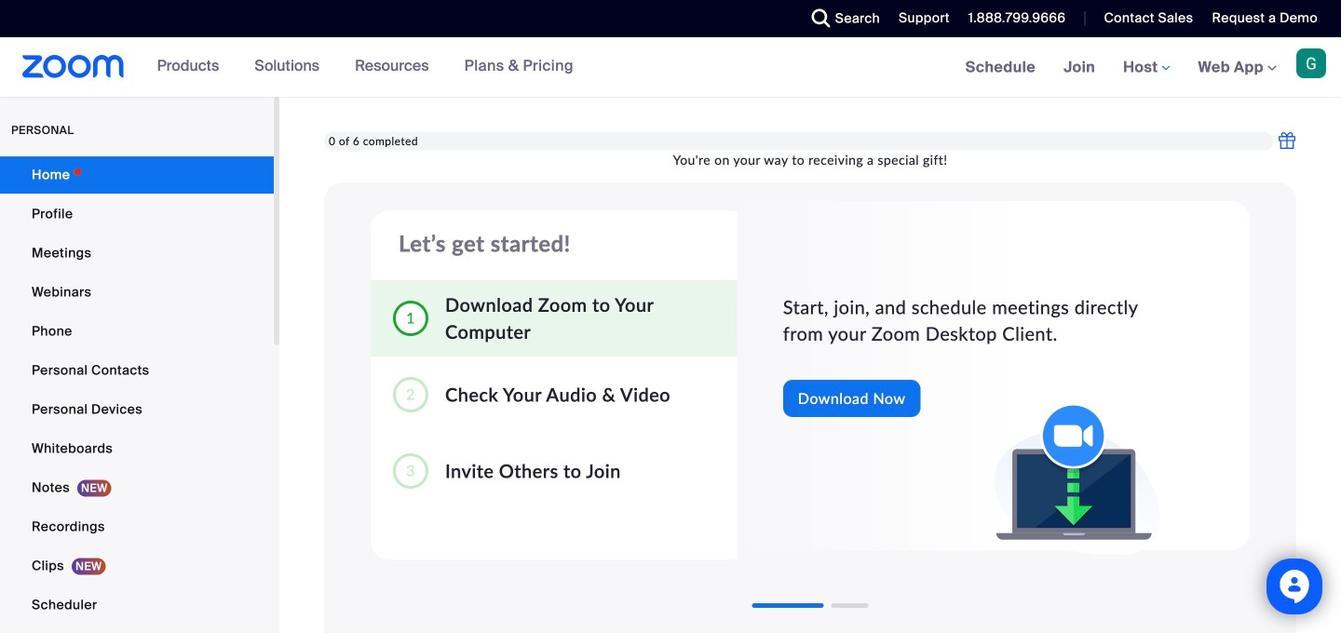 Task type: vqa. For each thing, say whether or not it's contained in the screenshot.
product information navigation
yes



Task type: locate. For each thing, give the bounding box(es) containing it.
personal menu menu
[[0, 157, 274, 634]]

meetings navigation
[[952, 37, 1342, 98]]

product information navigation
[[143, 37, 588, 97]]

banner
[[0, 37, 1342, 98]]



Task type: describe. For each thing, give the bounding box(es) containing it.
profile picture image
[[1297, 48, 1327, 78]]

zoom logo image
[[22, 55, 125, 78]]



